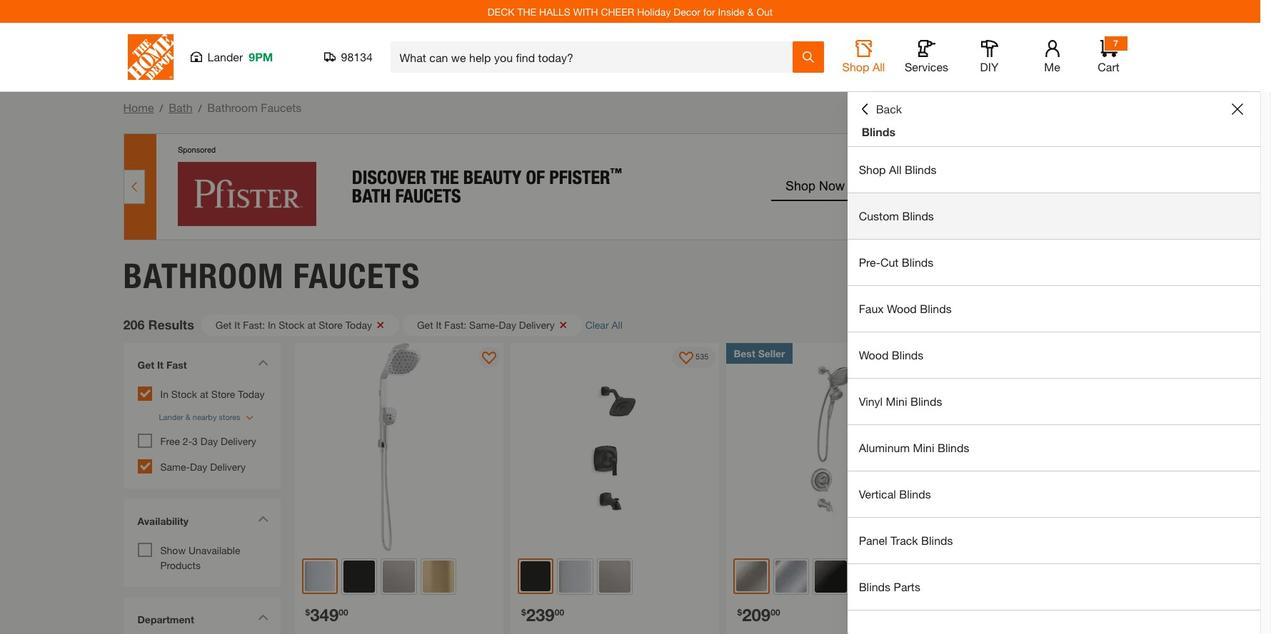 Task type: locate. For each thing, give the bounding box(es) containing it.
vertical blinds link
[[847, 472, 1260, 518]]

mini inside vinyl mini blinds link
[[886, 395, 907, 408]]

0 vertical spatial day
[[499, 319, 516, 331]]

it inside the get it fast: in stock at store today button
[[234, 319, 240, 331]]

1 horizontal spatial today
[[345, 319, 372, 331]]

2 horizontal spatial all
[[889, 163, 901, 176]]

blinds parts
[[859, 581, 920, 594]]

0 horizontal spatial mini
[[886, 395, 907, 408]]

delivery down free 2-3 day delivery
[[210, 461, 246, 473]]

it inside get it fast: same-day delivery button
[[436, 319, 442, 331]]

lander 9pm
[[207, 50, 273, 64]]

mini for aluminum
[[913, 441, 934, 455]]

get for get it fast: in stock at store today
[[216, 319, 232, 331]]

mini right vinyl
[[886, 395, 907, 408]]

0 vertical spatial at
[[307, 319, 316, 331]]

all inside shop all button
[[873, 60, 885, 74]]

best seller
[[734, 347, 785, 360]]

same-
[[469, 319, 499, 331], [160, 461, 190, 473]]

all up custom blinds
[[889, 163, 901, 176]]

1 matte black image from the left
[[343, 561, 375, 593]]

clear all
[[585, 319, 622, 331]]

delivery right 3
[[221, 436, 256, 448]]

0 horizontal spatial same-
[[160, 461, 190, 473]]

halls
[[539, 5, 570, 17]]

bathroom up results
[[123, 255, 284, 297]]

0 horizontal spatial $
[[305, 607, 310, 618]]

free 2-3 day delivery
[[160, 436, 256, 448]]

cart
[[1098, 60, 1119, 74]]

wood down faux
[[859, 348, 889, 362]]

for
[[703, 5, 715, 17]]

$ for 209
[[737, 607, 742, 618]]

shop inside menu
[[859, 163, 886, 176]]

1 horizontal spatial mini
[[913, 441, 934, 455]]

blinds inside 'link'
[[902, 256, 933, 269]]

$ inside $ 349 00
[[305, 607, 310, 618]]

me
[[1044, 60, 1060, 74]]

feedback link image
[[1252, 241, 1271, 318]]

at inside button
[[307, 319, 316, 331]]

the home depot logo image
[[127, 34, 173, 80]]

0 vertical spatial same-
[[469, 319, 499, 331]]

0 horizontal spatial today
[[238, 388, 265, 400]]

$ inside '$ 209 00'
[[737, 607, 742, 618]]

1 horizontal spatial $
[[521, 607, 526, 618]]

2-
[[183, 436, 192, 448]]

0 horizontal spatial /
[[160, 102, 163, 114]]

0 horizontal spatial all
[[612, 319, 622, 331]]

stock down fast
[[171, 388, 197, 400]]

00 inside $ 239 00
[[555, 607, 564, 618]]

vertical
[[859, 488, 896, 501]]

1 horizontal spatial stock
[[279, 319, 305, 331]]

1 vertical spatial faucets
[[293, 255, 420, 297]]

1 $ from the left
[[305, 607, 310, 618]]

0 horizontal spatial store
[[211, 388, 235, 400]]

get it fast: in stock at store today
[[216, 319, 372, 331]]

all right clear
[[612, 319, 622, 331]]

2 00 from the left
[[555, 607, 564, 618]]

polished chrome image
[[559, 561, 591, 593], [305, 562, 335, 592]]

00 for 239
[[555, 607, 564, 618]]

in down get it fast
[[160, 388, 168, 400]]

chrome image
[[775, 561, 807, 593]]

1 horizontal spatial get
[[216, 319, 232, 331]]

store
[[319, 319, 343, 331], [211, 388, 235, 400]]

fast
[[166, 359, 187, 371]]

1 horizontal spatial 00
[[555, 607, 564, 618]]

/ right bath
[[198, 102, 202, 114]]

1 vertical spatial mini
[[913, 441, 934, 455]]

inside
[[718, 5, 745, 17]]

1 horizontal spatial fast:
[[444, 319, 466, 331]]

206
[[123, 317, 145, 333]]

0 horizontal spatial get
[[137, 359, 154, 371]]

clear all button
[[585, 318, 633, 333]]

1 horizontal spatial matte black image
[[815, 561, 847, 593]]

0 vertical spatial in
[[268, 319, 276, 331]]

home link
[[123, 101, 154, 114]]

1 horizontal spatial /
[[198, 102, 202, 114]]

209
[[742, 605, 771, 625]]

1 00 from the left
[[339, 607, 348, 618]]

1 horizontal spatial same-
[[469, 319, 499, 331]]

matte black image
[[343, 561, 375, 593], [815, 561, 847, 593]]

98134 button
[[324, 50, 373, 64]]

shop inside button
[[842, 60, 869, 74]]

1 vertical spatial shop
[[859, 163, 886, 176]]

aluminum mini blinds
[[859, 441, 969, 455]]

faux
[[859, 302, 884, 316]]

2 horizontal spatial 00
[[771, 607, 780, 618]]

$ 209 00
[[737, 605, 780, 625]]

206 results
[[123, 317, 194, 333]]

0 horizontal spatial it
[[157, 359, 164, 371]]

panel track blinds
[[859, 534, 953, 548]]

shop all blinds
[[859, 163, 936, 176]]

9pm
[[249, 50, 273, 64]]

today
[[345, 319, 372, 331], [238, 388, 265, 400]]

98134
[[341, 50, 373, 64]]

0 horizontal spatial 00
[[339, 607, 348, 618]]

get it fast: in stock at store today button
[[201, 315, 399, 336]]

00 inside '$ 209 00'
[[771, 607, 780, 618]]

it inside the 'get it fast' link
[[157, 359, 164, 371]]

availability
[[137, 516, 189, 528]]

1 horizontal spatial polished chrome image
[[559, 561, 591, 593]]

free
[[160, 436, 180, 448]]

cut
[[880, 256, 899, 269]]

shop for shop all
[[842, 60, 869, 74]]

2 vertical spatial day
[[190, 461, 207, 473]]

parts
[[894, 581, 920, 594]]

bathroom down lander on the top of the page
[[207, 101, 258, 114]]

1 vertical spatial delivery
[[221, 436, 256, 448]]

2 horizontal spatial get
[[417, 319, 433, 331]]

0 vertical spatial all
[[873, 60, 885, 74]]

0 horizontal spatial stock
[[171, 388, 197, 400]]

attract with magnetix 6-spray single handle shower faucet 1.75 gpm  in spot resist brushed nickel (valve included) image
[[943, 343, 1151, 552]]

0 horizontal spatial in
[[160, 388, 168, 400]]

blinds right "aluminum"
[[937, 441, 969, 455]]

in down bathroom faucets
[[268, 319, 276, 331]]

mini right "aluminum"
[[913, 441, 934, 455]]

get for get it fast: same-day delivery
[[417, 319, 433, 331]]

delivery
[[519, 319, 555, 331], [221, 436, 256, 448], [210, 461, 246, 473]]

get
[[216, 319, 232, 331], [417, 319, 433, 331], [137, 359, 154, 371]]

polished chrome image up 349
[[305, 562, 335, 592]]

2 $ from the left
[[521, 607, 526, 618]]

spot resist brushed nickel image
[[737, 562, 767, 592]]

0 vertical spatial store
[[319, 319, 343, 331]]

clear
[[585, 319, 609, 331]]

shop up back button
[[842, 60, 869, 74]]

shop up custom
[[859, 163, 886, 176]]

1 vertical spatial at
[[200, 388, 208, 400]]

0 vertical spatial today
[[345, 319, 372, 331]]

vertical blinds
[[859, 488, 931, 501]]

00 for 209
[[771, 607, 780, 618]]

seller
[[758, 347, 785, 360]]

with
[[573, 5, 598, 17]]

back button
[[859, 102, 902, 116]]

$ for 239
[[521, 607, 526, 618]]

blinds down the pre-cut blinds
[[920, 302, 952, 316]]

0 horizontal spatial polished chrome image
[[305, 562, 335, 592]]

delivery inside button
[[519, 319, 555, 331]]

2 horizontal spatial $
[[737, 607, 742, 618]]

it for get it fast: in stock at store today
[[234, 319, 240, 331]]

1 horizontal spatial at
[[307, 319, 316, 331]]

shop all blinds link
[[847, 147, 1260, 193]]

$ inside $ 239 00
[[521, 607, 526, 618]]

matte black image left vibrant brushed nickel image
[[343, 561, 375, 593]]

$
[[305, 607, 310, 618], [521, 607, 526, 618], [737, 607, 742, 618]]

0 vertical spatial stock
[[279, 319, 305, 331]]

stock
[[279, 319, 305, 331], [171, 388, 197, 400]]

0 vertical spatial bathroom
[[207, 101, 258, 114]]

pre-cut blinds link
[[847, 240, 1260, 286]]

all inside shop all blinds link
[[889, 163, 901, 176]]

1 horizontal spatial in
[[268, 319, 276, 331]]

diy button
[[966, 40, 1012, 74]]

it for get it fast: same-day delivery
[[436, 319, 442, 331]]

0 vertical spatial shop
[[842, 60, 869, 74]]

0 vertical spatial faucets
[[261, 101, 301, 114]]

drawer close image
[[1232, 104, 1243, 115]]

decor
[[674, 5, 700, 17]]

services
[[905, 60, 948, 74]]

blinds right track
[[921, 534, 953, 548]]

panel track blinds link
[[847, 518, 1260, 564]]

free 2-3 day delivery link
[[160, 436, 256, 448]]

all up back button
[[873, 60, 885, 74]]

wood blinds link
[[847, 333, 1260, 378]]

menu
[[847, 147, 1260, 611]]

0 horizontal spatial fast:
[[243, 319, 265, 331]]

1 horizontal spatial all
[[873, 60, 885, 74]]

2 fast: from the left
[[444, 319, 466, 331]]

/
[[160, 102, 163, 114], [198, 102, 202, 114]]

availability link
[[130, 507, 273, 540]]

wood right faux
[[887, 302, 917, 316]]

340
[[1011, 608, 1024, 617]]

1 horizontal spatial it
[[234, 319, 240, 331]]

3 $ from the left
[[737, 607, 742, 618]]

stock down bathroom faucets
[[279, 319, 305, 331]]

all inside 'clear all' 'button'
[[612, 319, 622, 331]]

delivery left clear
[[519, 319, 555, 331]]

faux wood blinds link
[[847, 286, 1260, 332]]

wood inside "link"
[[887, 302, 917, 316]]

What can we help you find today? search field
[[400, 42, 792, 72]]

0 vertical spatial wood
[[887, 302, 917, 316]]

polished chrome image right matte black image
[[559, 561, 591, 593]]

2 vertical spatial all
[[612, 319, 622, 331]]

matte black image right chrome image
[[815, 561, 847, 593]]

bath
[[169, 101, 193, 114]]

/ left bath link
[[160, 102, 163, 114]]

bathroom
[[207, 101, 258, 114], [123, 255, 284, 297]]

it
[[234, 319, 240, 331], [436, 319, 442, 331], [157, 359, 164, 371]]

00 for 349
[[339, 607, 348, 618]]

0 vertical spatial delivery
[[519, 319, 555, 331]]

at down bathroom faucets
[[307, 319, 316, 331]]

1 vertical spatial stock
[[171, 388, 197, 400]]

(
[[1009, 608, 1011, 617]]

shop all button
[[841, 40, 886, 74]]

2 horizontal spatial it
[[436, 319, 442, 331]]

1 vertical spatial all
[[889, 163, 901, 176]]

mini inside aluminum mini blinds link
[[913, 441, 934, 455]]

00 inside $ 349 00
[[339, 607, 348, 618]]

all for shop all blinds
[[889, 163, 901, 176]]

3 00 from the left
[[771, 607, 780, 618]]

1 horizontal spatial store
[[319, 319, 343, 331]]

shop for shop all blinds
[[859, 163, 886, 176]]

store inside the get it fast: in stock at store today button
[[319, 319, 343, 331]]

faucets
[[261, 101, 301, 114], [293, 255, 420, 297]]

in
[[268, 319, 276, 331], [160, 388, 168, 400]]

at down the 'get it fast' link
[[200, 388, 208, 400]]

blinds right cut
[[902, 256, 933, 269]]

1 fast: from the left
[[243, 319, 265, 331]]

show unavailable products link
[[160, 545, 240, 572]]

0 vertical spatial mini
[[886, 395, 907, 408]]

blinds down faux wood blinds
[[892, 348, 923, 362]]

0 horizontal spatial matte black image
[[343, 561, 375, 593]]



Task type: vqa. For each thing, say whether or not it's contained in the screenshot.
christmas within the the Home Accents Holiday 26 in Burlap Christmas Tree Collar
no



Task type: describe. For each thing, give the bounding box(es) containing it.
show
[[160, 545, 186, 557]]

the
[[517, 5, 536, 17]]

services button
[[904, 40, 949, 74]]

holiday
[[637, 5, 671, 17]]

3
[[192, 436, 198, 448]]

vinyl
[[859, 395, 883, 408]]

vibrant brushed nickel image
[[383, 561, 415, 593]]

all for clear all
[[612, 319, 622, 331]]

( 340 )
[[1009, 608, 1026, 617]]

$ 239 00
[[521, 605, 564, 625]]

get for get it fast
[[137, 359, 154, 371]]

matte black image
[[521, 562, 551, 592]]

)
[[1024, 608, 1026, 617]]

faux wood blinds
[[859, 302, 952, 316]]

home
[[123, 101, 154, 114]]

rubicon 1-handle 3-spray tub and shower faucet in matte black (valve included) image
[[511, 343, 719, 552]]

$ for 349
[[305, 607, 310, 618]]

blinds right custom
[[902, 209, 934, 223]]

windet showering rail combo in polished chrome image
[[295, 343, 503, 552]]

get it fast: same-day delivery button
[[403, 315, 582, 336]]

blinds up aluminum mini blinds
[[910, 395, 942, 408]]

today inside button
[[345, 319, 372, 331]]

home / bath / bathroom faucets
[[123, 101, 301, 114]]

out
[[756, 5, 773, 17]]

2 / from the left
[[198, 102, 202, 114]]

fast: for same-
[[444, 319, 466, 331]]

&
[[747, 5, 754, 17]]

results
[[148, 317, 194, 333]]

best
[[734, 347, 755, 360]]

get it fast
[[137, 359, 187, 371]]

cheer
[[601, 5, 634, 17]]

blinds left parts
[[859, 581, 890, 594]]

same- inside button
[[469, 319, 499, 331]]

mini for vinyl
[[886, 395, 907, 408]]

aluminum mini blinds link
[[847, 426, 1260, 471]]

1 vertical spatial day
[[200, 436, 218, 448]]

vibrant brushed nickel image
[[599, 561, 631, 593]]

1 vertical spatial in
[[160, 388, 168, 400]]

it for get it fast
[[157, 359, 164, 371]]

$ 349 00
[[305, 605, 348, 625]]

aluminum
[[859, 441, 910, 455]]

products
[[160, 560, 201, 572]]

1 vertical spatial bathroom
[[123, 255, 284, 297]]

get it fast link
[[130, 350, 273, 383]]

same-day delivery link
[[160, 461, 246, 473]]

bathroom faucets
[[123, 255, 420, 297]]

track
[[890, 534, 918, 548]]

show unavailable products
[[160, 545, 240, 572]]

day inside button
[[499, 319, 516, 331]]

custom blinds
[[859, 209, 934, 223]]

in stock at store today
[[160, 388, 265, 400]]

pre-cut blinds
[[859, 256, 933, 269]]

1 vertical spatial today
[[238, 388, 265, 400]]

wood blinds
[[859, 348, 923, 362]]

lander
[[207, 50, 243, 64]]

blinds up custom blinds
[[905, 163, 936, 176]]

all for shop all
[[873, 60, 885, 74]]

stock inside button
[[279, 319, 305, 331]]

7
[[1113, 38, 1118, 49]]

0 horizontal spatial at
[[200, 388, 208, 400]]

custom
[[859, 209, 899, 223]]

1 vertical spatial wood
[[859, 348, 889, 362]]

1 vertical spatial same-
[[160, 461, 190, 473]]

pre-
[[859, 256, 880, 269]]

menu containing shop all blinds
[[847, 147, 1260, 611]]

diy
[[980, 60, 999, 74]]

back
[[876, 102, 902, 116]]

vinyl mini blinds link
[[847, 379, 1260, 425]]

bath link
[[169, 101, 193, 114]]

department link
[[130, 606, 273, 635]]

blinds inside "link"
[[920, 302, 952, 316]]

fast: for in
[[243, 319, 265, 331]]

custom blinds link
[[847, 194, 1260, 239]]

1 vertical spatial store
[[211, 388, 235, 400]]

deck the halls with cheer holiday decor for inside & out
[[487, 5, 773, 17]]

brecklyn single handle 6-spray tub shower faucet w/ magnetix rainshower in spot resist brushed nickel (valve included) image
[[727, 343, 935, 552]]

unavailable
[[188, 545, 240, 557]]

panel
[[859, 534, 887, 548]]

vibrant brushed moderne brass image
[[423, 561, 454, 593]]

blinds right vertical
[[899, 488, 931, 501]]

2 vertical spatial delivery
[[210, 461, 246, 473]]

deck
[[487, 5, 515, 17]]

me button
[[1029, 40, 1075, 74]]

blinds down back button
[[862, 125, 895, 139]]

cart 7
[[1098, 38, 1119, 74]]

239
[[526, 605, 555, 625]]

blinds parts link
[[847, 565, 1260, 611]]

in stock at store today link
[[160, 388, 265, 400]]

shop all
[[842, 60, 885, 74]]

1 / from the left
[[160, 102, 163, 114]]

2 matte black image from the left
[[815, 561, 847, 593]]

in inside button
[[268, 319, 276, 331]]

department
[[137, 614, 194, 626]]

deck the halls with cheer holiday decor for inside & out link
[[487, 5, 773, 17]]

same-day delivery
[[160, 461, 246, 473]]



